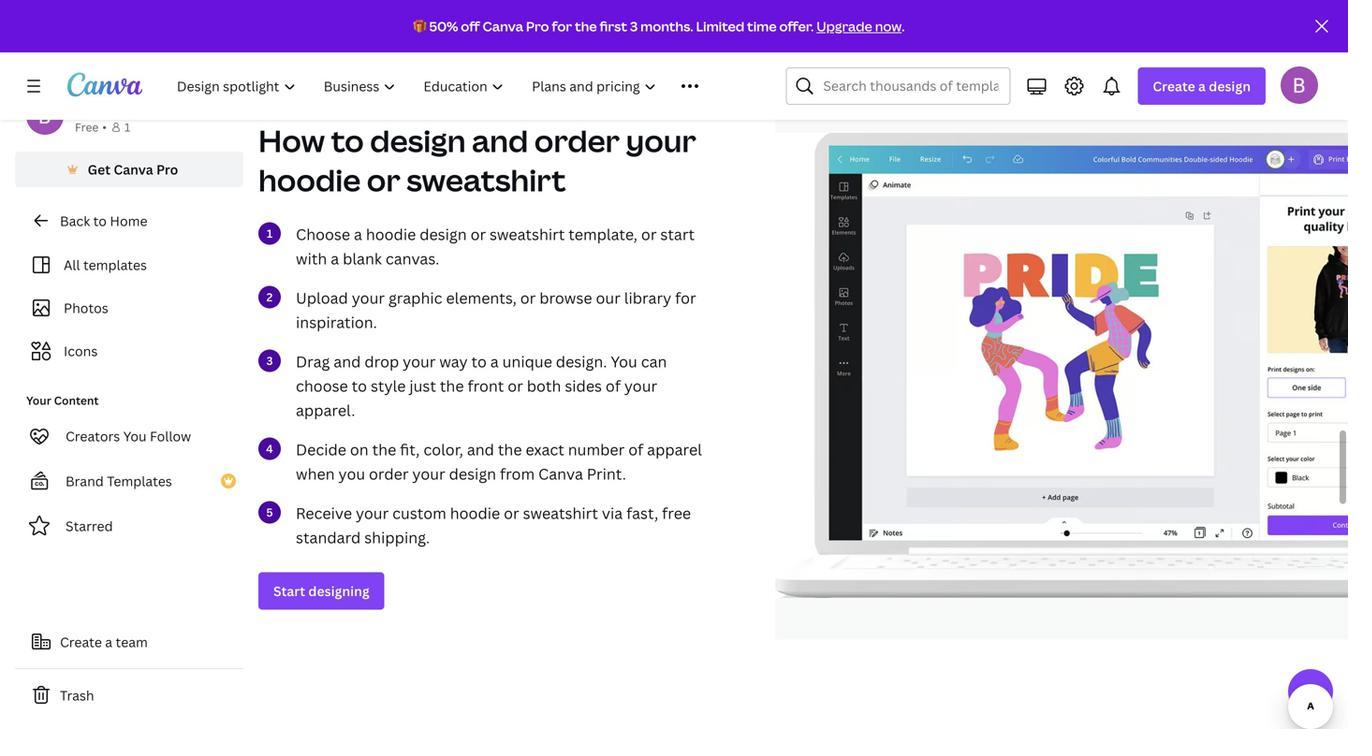 Task type: describe. For each thing, give the bounding box(es) containing it.
elements,
[[446, 288, 517, 308]]

create a team
[[60, 634, 148, 651]]

receive your custom hoodie or sweatshirt via fast, free standard shipping.
[[296, 503, 691, 548]]

on
[[350, 440, 369, 460]]

now
[[875, 17, 902, 35]]

back to home link
[[15, 202, 243, 240]]

starred link
[[15, 508, 243, 545]]

0 vertical spatial pro
[[526, 17, 549, 35]]

you inside drag and drop your way to a unique design. you can choose to style just the front or both sides of your apparel.
[[611, 352, 638, 372]]

upload your graphic elements, or browse our library for inspiration.
[[296, 288, 696, 332]]

design.
[[556, 352, 607, 372]]

get
[[88, 161, 111, 178]]

photos
[[64, 299, 108, 317]]

standard
[[296, 528, 361, 548]]

decide on the fit, color, and the exact number of apparel when you order your design from canva print.
[[296, 440, 702, 484]]

off
[[461, 17, 480, 35]]

of inside the decide on the fit, color, and the exact number of apparel when you order your design from canva print.
[[629, 440, 644, 460]]

trash
[[60, 687, 94, 705]]

.
[[902, 17, 905, 35]]

and inside drag and drop your way to a unique design. you can choose to style just the front or both sides of your apparel.
[[334, 352, 361, 372]]

get canva pro
[[88, 161, 178, 178]]

🎁 50% off canva pro for the first 3 months. limited time offer. upgrade now .
[[414, 17, 905, 35]]

way
[[440, 352, 468, 372]]

drop
[[365, 352, 399, 372]]

sweatshirt for design
[[490, 224, 565, 244]]

sides
[[565, 376, 602, 396]]

limited
[[696, 17, 745, 35]]

design inside the decide on the fit, color, and the exact number of apparel when you order your design from canva print.
[[449, 464, 496, 484]]

of inside drag and drop your way to a unique design. you can choose to style just the front or both sides of your apparel.
[[606, 376, 621, 396]]

create for create a team
[[60, 634, 102, 651]]

all
[[64, 256, 80, 274]]

create a design button
[[1138, 67, 1266, 105]]

pro inside button
[[156, 161, 178, 178]]

choose a hoodie design or sweatshirt template, or start with a blank canvas.
[[296, 224, 695, 269]]

team
[[116, 634, 148, 651]]

or inside drag and drop your way to a unique design. you can choose to style just the front or both sides of your apparel.
[[508, 376, 523, 396]]

your
[[26, 393, 51, 408]]

content
[[54, 393, 99, 408]]

graphic
[[389, 288, 442, 308]]

choose
[[296, 376, 348, 396]]

to up front
[[472, 352, 487, 372]]

design inside dropdown button
[[1209, 77, 1251, 95]]

how to design and order your hoodie or sweatshirt
[[258, 120, 696, 200]]

offer.
[[780, 17, 814, 35]]

0 horizontal spatial for
[[552, 17, 572, 35]]

starred
[[66, 517, 113, 535]]

free
[[75, 119, 99, 135]]

fast,
[[627, 503, 659, 524]]

for inside upload your graphic elements, or browse our library for inspiration.
[[675, 288, 696, 308]]

or inside upload your graphic elements, or browse our library for inspiration.
[[520, 288, 536, 308]]

upload
[[296, 288, 348, 308]]

templates
[[83, 256, 147, 274]]

fit,
[[400, 440, 420, 460]]

start
[[661, 224, 695, 244]]

canva inside the decide on the fit, color, and the exact number of apparel when you order your design from canva print.
[[539, 464, 583, 484]]

creators you follow
[[66, 427, 191, 445]]

a inside drag and drop your way to a unique design. you can choose to style just the front or both sides of your apparel.
[[491, 352, 499, 372]]

hoodie inside how to design and order your hoodie or sweatshirt
[[258, 160, 361, 200]]

upgrade now button
[[817, 17, 902, 35]]

inspiration.
[[296, 312, 377, 332]]

front
[[468, 376, 504, 396]]

canvas.
[[386, 249, 439, 269]]

brand
[[66, 472, 104, 490]]

from
[[500, 464, 535, 484]]

upgrade
[[817, 17, 873, 35]]

start designing
[[273, 582, 370, 600]]

and inside the decide on the fit, color, and the exact number of apparel when you order your design from canva print.
[[467, 440, 494, 460]]

both
[[527, 376, 561, 396]]

all templates link
[[26, 247, 232, 283]]

your inside how to design and order your hoodie or sweatshirt
[[626, 120, 696, 161]]

🎁
[[414, 17, 427, 35]]

brand templates
[[66, 472, 172, 490]]

or inside how to design and order your hoodie or sweatshirt
[[367, 160, 401, 200]]

bob builder image
[[1281, 66, 1319, 104]]

months.
[[641, 17, 694, 35]]

when
[[296, 464, 335, 484]]

1
[[124, 119, 130, 135]]

design inside how to design and order your hoodie or sweatshirt
[[370, 120, 466, 161]]

drag and drop your way to a unique design. you can choose to style just the front or both sides of your apparel.
[[296, 352, 667, 420]]



Task type: locate. For each thing, give the bounding box(es) containing it.
1 horizontal spatial hoodie
[[366, 224, 416, 244]]

1 horizontal spatial you
[[611, 352, 638, 372]]

hoodie inside receive your custom hoodie or sweatshirt via fast, free standard shipping.
[[450, 503, 500, 524]]

time
[[747, 17, 777, 35]]

pro up 'back to home' link
[[156, 161, 178, 178]]

1 vertical spatial hoodie
[[366, 224, 416, 244]]

you left can
[[611, 352, 638, 372]]

canva inside button
[[114, 161, 153, 178]]

you left follow
[[123, 427, 147, 445]]

or left start
[[641, 224, 657, 244]]

to inside how to design and order your hoodie or sweatshirt
[[331, 120, 364, 161]]

1 horizontal spatial pro
[[526, 17, 549, 35]]

decide
[[296, 440, 346, 460]]

top level navigation element
[[165, 67, 741, 105], [165, 67, 741, 105]]

create a team button
[[15, 624, 243, 661]]

canva right get
[[114, 161, 153, 178]]

3
[[630, 17, 638, 35]]

0 vertical spatial order
[[534, 120, 620, 161]]

Search search field
[[823, 68, 999, 104]]

design inside choose a hoodie design or sweatshirt template, or start with a blank canvas.
[[420, 224, 467, 244]]

the right on
[[372, 440, 396, 460]]

hoodie right custom
[[450, 503, 500, 524]]

2 vertical spatial canva
[[539, 464, 583, 484]]

start designing button
[[258, 573, 385, 610]]

custom
[[393, 503, 447, 524]]

order inside how to design and order your hoodie or sweatshirt
[[534, 120, 620, 161]]

sweatshirt up choose a hoodie design or sweatshirt template, or start with a blank canvas.
[[407, 160, 566, 200]]

how
[[258, 120, 325, 161]]

or up blank
[[367, 160, 401, 200]]

follow
[[150, 427, 191, 445]]

1 horizontal spatial of
[[629, 440, 644, 460]]

0 horizontal spatial hoodie
[[258, 160, 361, 200]]

or down 'unique'
[[508, 376, 523, 396]]

create a design
[[1153, 77, 1251, 95]]

or
[[367, 160, 401, 200], [471, 224, 486, 244], [641, 224, 657, 244], [520, 288, 536, 308], [508, 376, 523, 396], [504, 503, 519, 524]]

order
[[534, 120, 620, 161], [369, 464, 409, 484]]

number
[[568, 440, 625, 460]]

trash link
[[15, 677, 243, 715]]

0 vertical spatial canva
[[483, 17, 523, 35]]

choose
[[296, 224, 350, 244]]

a inside 'button'
[[105, 634, 112, 651]]

icons link
[[26, 333, 232, 369]]

0 horizontal spatial of
[[606, 376, 621, 396]]

sweatshirt up browse
[[490, 224, 565, 244]]

just
[[410, 376, 436, 396]]

our
[[596, 288, 621, 308]]

brand templates link
[[15, 463, 243, 500]]

hoodie
[[258, 160, 361, 200], [366, 224, 416, 244], [450, 503, 500, 524]]

template,
[[569, 224, 638, 244]]

of left apparel
[[629, 440, 644, 460]]

2 horizontal spatial canva
[[539, 464, 583, 484]]

to right how
[[331, 120, 364, 161]]

a for team
[[105, 634, 112, 651]]

back to home
[[60, 212, 147, 230]]

0 vertical spatial of
[[606, 376, 621, 396]]

and
[[472, 120, 528, 161], [334, 352, 361, 372], [467, 440, 494, 460]]

1 horizontal spatial create
[[1153, 77, 1196, 95]]

get canva pro button
[[15, 152, 243, 187]]

1 vertical spatial and
[[334, 352, 361, 372]]

hoodie inside choose a hoodie design or sweatshirt template, or start with a blank canvas.
[[366, 224, 416, 244]]

library
[[624, 288, 672, 308]]

0 horizontal spatial pro
[[156, 161, 178, 178]]

canva right off
[[483, 17, 523, 35]]

start
[[273, 582, 305, 600]]

2 vertical spatial and
[[467, 440, 494, 460]]

for
[[552, 17, 572, 35], [675, 288, 696, 308]]

how to design and order your hoodie or sweatshirt image
[[775, 133, 1348, 598]]

2 vertical spatial sweatshirt
[[523, 503, 598, 524]]

create
[[1153, 77, 1196, 95], [60, 634, 102, 651]]

0 horizontal spatial order
[[369, 464, 409, 484]]

1 horizontal spatial order
[[534, 120, 620, 161]]

free •
[[75, 119, 107, 135]]

0 horizontal spatial canva
[[114, 161, 153, 178]]

or up "elements,"
[[471, 224, 486, 244]]

your inside upload your graphic elements, or browse our library for inspiration.
[[352, 288, 385, 308]]

50%
[[429, 17, 458, 35]]

hoodie up choose
[[258, 160, 361, 200]]

or inside receive your custom hoodie or sweatshirt via fast, free standard shipping.
[[504, 503, 519, 524]]

your inside the decide on the fit, color, and the exact number of apparel when you order your design from canva print.
[[412, 464, 445, 484]]

shipping.
[[364, 528, 430, 548]]

0 horizontal spatial create
[[60, 634, 102, 651]]

of right sides
[[606, 376, 621, 396]]

can
[[641, 352, 667, 372]]

icons
[[64, 342, 98, 360]]

via
[[602, 503, 623, 524]]

home
[[110, 212, 147, 230]]

a
[[1199, 77, 1206, 95], [354, 224, 362, 244], [331, 249, 339, 269], [491, 352, 499, 372], [105, 634, 112, 651]]

None search field
[[786, 67, 1011, 105]]

or down from at left bottom
[[504, 503, 519, 524]]

apparel
[[647, 440, 702, 460]]

order inside the decide on the fit, color, and the exact number of apparel when you order your design from canva print.
[[369, 464, 409, 484]]

canva down exact
[[539, 464, 583, 484]]

the inside drag and drop your way to a unique design. you can choose to style just the front or both sides of your apparel.
[[440, 376, 464, 396]]

templates
[[107, 472, 172, 490]]

style
[[371, 376, 406, 396]]

and inside how to design and order your hoodie or sweatshirt
[[472, 120, 528, 161]]

to right back at top left
[[93, 212, 107, 230]]

pro
[[526, 17, 549, 35], [156, 161, 178, 178]]

first
[[600, 17, 627, 35]]

to left style
[[352, 376, 367, 396]]

drag
[[296, 352, 330, 372]]

1 vertical spatial you
[[123, 427, 147, 445]]

unique
[[503, 352, 552, 372]]

creators
[[66, 427, 120, 445]]

1 vertical spatial of
[[629, 440, 644, 460]]

photos link
[[26, 290, 232, 326]]

1 vertical spatial for
[[675, 288, 696, 308]]

1 vertical spatial order
[[369, 464, 409, 484]]

color,
[[424, 440, 463, 460]]

0 vertical spatial and
[[472, 120, 528, 161]]

1 vertical spatial canva
[[114, 161, 153, 178]]

2 horizontal spatial hoodie
[[450, 503, 500, 524]]

with
[[296, 249, 327, 269]]

your inside receive your custom hoodie or sweatshirt via fast, free standard shipping.
[[356, 503, 389, 524]]

0 vertical spatial hoodie
[[258, 160, 361, 200]]

all templates
[[64, 256, 147, 274]]

0 vertical spatial for
[[552, 17, 572, 35]]

back
[[60, 212, 90, 230]]

sweatshirt for hoodie
[[523, 503, 598, 524]]

0 vertical spatial sweatshirt
[[407, 160, 566, 200]]

0 horizontal spatial you
[[123, 427, 147, 445]]

sweatshirt inside receive your custom hoodie or sweatshirt via fast, free standard shipping.
[[523, 503, 598, 524]]

2 vertical spatial hoodie
[[450, 503, 500, 524]]

your content
[[26, 393, 99, 408]]

exact
[[526, 440, 565, 460]]

create inside 'button'
[[60, 634, 102, 651]]

create inside dropdown button
[[1153, 77, 1196, 95]]

the left first
[[575, 17, 597, 35]]

free
[[662, 503, 691, 524]]

create for create a design
[[1153, 77, 1196, 95]]

blank
[[343, 249, 382, 269]]

sweatshirt left 'via'
[[523, 503, 598, 524]]

apparel.
[[296, 400, 355, 420]]

for left first
[[552, 17, 572, 35]]

to
[[331, 120, 364, 161], [93, 212, 107, 230], [472, 352, 487, 372], [352, 376, 367, 396]]

designing
[[308, 582, 370, 600]]

pro right off
[[526, 17, 549, 35]]

hoodie up canvas. on the left of the page
[[366, 224, 416, 244]]

1 horizontal spatial for
[[675, 288, 696, 308]]

1 horizontal spatial canva
[[483, 17, 523, 35]]

the down way
[[440, 376, 464, 396]]

1 vertical spatial pro
[[156, 161, 178, 178]]

a for design
[[1199, 77, 1206, 95]]

sweatshirt inside choose a hoodie design or sweatshirt template, or start with a blank canvas.
[[490, 224, 565, 244]]

for right library
[[675, 288, 696, 308]]

•
[[102, 119, 107, 135]]

print.
[[587, 464, 626, 484]]

a inside dropdown button
[[1199, 77, 1206, 95]]

creators you follow link
[[15, 418, 243, 455]]

a for hoodie
[[354, 224, 362, 244]]

0 vertical spatial you
[[611, 352, 638, 372]]

1 vertical spatial sweatshirt
[[490, 224, 565, 244]]

you
[[611, 352, 638, 372], [123, 427, 147, 445]]

0 vertical spatial create
[[1153, 77, 1196, 95]]

browse
[[540, 288, 592, 308]]

of
[[606, 376, 621, 396], [629, 440, 644, 460]]

design
[[1209, 77, 1251, 95], [370, 120, 466, 161], [420, 224, 467, 244], [449, 464, 496, 484]]

the up from at left bottom
[[498, 440, 522, 460]]

sweatshirt inside how to design and order your hoodie or sweatshirt
[[407, 160, 566, 200]]

or left browse
[[520, 288, 536, 308]]

1 vertical spatial create
[[60, 634, 102, 651]]



Task type: vqa. For each thing, say whether or not it's contained in the screenshot.
Features at bottom left
no



